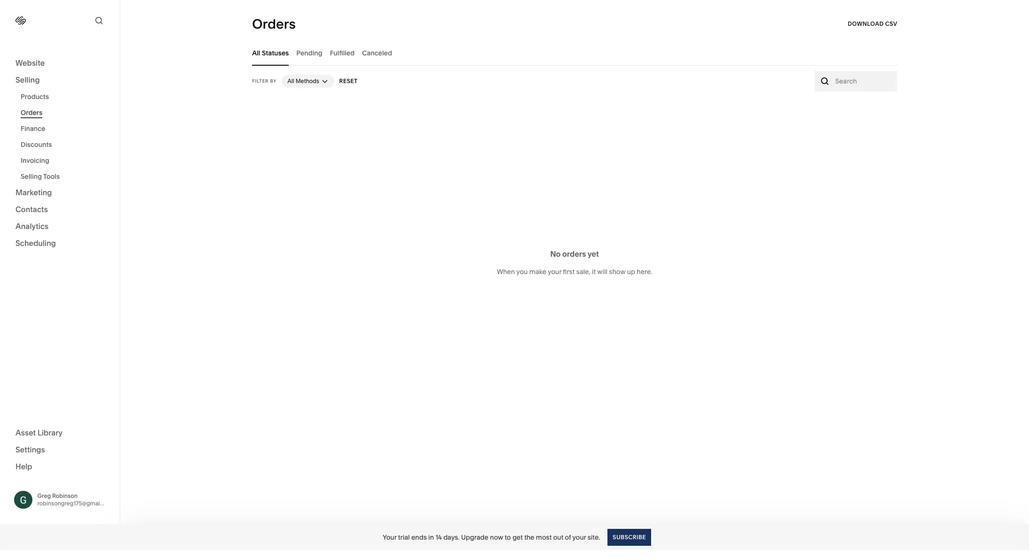 Task type: vqa. For each thing, say whether or not it's contained in the screenshot.
Online Course Create a guided series of lessons to teach a skill or educate on a topic "Get started"
no



Task type: describe. For each thing, give the bounding box(es) containing it.
website
[[16, 58, 45, 68]]

download csv button
[[848, 16, 898, 32]]

pending button
[[297, 40, 323, 66]]

selling for selling
[[16, 75, 40, 85]]

contacts
[[16, 205, 48, 214]]

settings
[[16, 445, 45, 455]]

marketing link
[[16, 187, 104, 199]]

to
[[505, 533, 511, 542]]

make
[[530, 268, 547, 276]]

asset library
[[16, 428, 63, 438]]

when you make your first sale, it will show up here.
[[497, 268, 653, 276]]

tab list containing all statuses
[[252, 40, 898, 66]]

fulfilled
[[330, 49, 355, 57]]

0 vertical spatial orders
[[252, 16, 296, 32]]

robinson
[[52, 493, 78, 500]]

tools
[[43, 172, 60, 181]]

Search field
[[836, 76, 893, 86]]

greg robinson robinsongreg175@gmail.com
[[37, 493, 115, 507]]

filter
[[252, 78, 269, 84]]

help link
[[16, 462, 32, 472]]

site.
[[588, 533, 601, 542]]

fulfilled button
[[330, 40, 355, 66]]

download csv
[[848, 20, 898, 27]]

invoicing link
[[21, 153, 109, 169]]

trial
[[398, 533, 410, 542]]

upgrade
[[461, 533, 489, 542]]

0 horizontal spatial orders
[[21, 109, 42, 117]]

finance link
[[21, 121, 109, 137]]

all statuses
[[252, 49, 289, 57]]

download
[[848, 20, 884, 27]]

selling link
[[16, 75, 104, 86]]

discounts link
[[21, 137, 109, 153]]

by
[[270, 78, 277, 84]]

contacts link
[[16, 204, 104, 216]]

up
[[627, 268, 636, 276]]

your
[[383, 533, 397, 542]]

selling tools link
[[21, 169, 109, 185]]

your trial ends in 14 days. upgrade now to get the most out of your site.
[[383, 533, 601, 542]]

scheduling link
[[16, 238, 104, 249]]

of
[[565, 533, 571, 542]]

asset
[[16, 428, 36, 438]]

most
[[536, 533, 552, 542]]

settings link
[[16, 445, 104, 456]]

filter by
[[252, 78, 277, 84]]

show
[[609, 268, 626, 276]]

will
[[598, 268, 608, 276]]

all statuses button
[[252, 40, 289, 66]]

marketing
[[16, 188, 52, 197]]

methods
[[296, 78, 319, 85]]

in
[[429, 533, 434, 542]]

analytics
[[16, 222, 49, 231]]

robinsongreg175@gmail.com
[[37, 500, 115, 507]]



Task type: locate. For each thing, give the bounding box(es) containing it.
orders up finance
[[21, 109, 42, 117]]

14
[[436, 533, 442, 542]]

out
[[554, 533, 564, 542]]

yet
[[588, 249, 599, 259]]

analytics link
[[16, 221, 104, 233]]

0 horizontal spatial your
[[548, 268, 562, 276]]

subscribe
[[613, 534, 647, 541]]

0 vertical spatial all
[[252, 49, 260, 57]]

asset library link
[[16, 428, 104, 439]]

orders link
[[21, 105, 109, 121]]

no
[[551, 249, 561, 259]]

now
[[490, 533, 503, 542]]

orders
[[252, 16, 296, 32], [21, 109, 42, 117]]

no orders yet
[[551, 249, 599, 259]]

reset button
[[340, 73, 358, 90]]

1 horizontal spatial all
[[288, 78, 294, 85]]

pending
[[297, 49, 323, 57]]

1 vertical spatial orders
[[21, 109, 42, 117]]

orders
[[563, 249, 587, 259]]

tab list
[[252, 40, 898, 66]]

discounts
[[21, 140, 52, 149]]

your
[[548, 268, 562, 276], [573, 533, 586, 542]]

get
[[513, 533, 523, 542]]

it
[[592, 268, 596, 276]]

when
[[497, 268, 515, 276]]

invoicing
[[21, 156, 49, 165]]

selling tools
[[21, 172, 60, 181]]

the
[[525, 533, 535, 542]]

statuses
[[262, 49, 289, 57]]

selling for selling tools
[[21, 172, 42, 181]]

all for all statuses
[[252, 49, 260, 57]]

all inside button
[[252, 49, 260, 57]]

1 vertical spatial your
[[573, 533, 586, 542]]

1 horizontal spatial your
[[573, 533, 586, 542]]

reset
[[340, 78, 358, 85]]

all left methods
[[288, 78, 294, 85]]

selling
[[16, 75, 40, 85], [21, 172, 42, 181]]

all left statuses
[[252, 49, 260, 57]]

help
[[16, 462, 32, 471]]

1 vertical spatial all
[[288, 78, 294, 85]]

greg
[[37, 493, 51, 500]]

all methods button
[[282, 75, 335, 88]]

you
[[517, 268, 528, 276]]

all inside button
[[288, 78, 294, 85]]

scheduling
[[16, 239, 56, 248]]

here.
[[637, 268, 653, 276]]

canceled
[[362, 49, 392, 57]]

your right of
[[573, 533, 586, 542]]

selling up marketing
[[21, 172, 42, 181]]

library
[[38, 428, 63, 438]]

website link
[[16, 58, 104, 69]]

orders up statuses
[[252, 16, 296, 32]]

your left first
[[548, 268, 562, 276]]

all for all methods
[[288, 78, 294, 85]]

all methods
[[288, 78, 319, 85]]

products link
[[21, 89, 109, 105]]

1 vertical spatial selling
[[21, 172, 42, 181]]

all
[[252, 49, 260, 57], [288, 78, 294, 85]]

first
[[563, 268, 575, 276]]

0 horizontal spatial all
[[252, 49, 260, 57]]

0 vertical spatial your
[[548, 268, 562, 276]]

days.
[[444, 533, 460, 542]]

selling inside selling 'link'
[[16, 75, 40, 85]]

canceled button
[[362, 40, 392, 66]]

selling inside selling tools link
[[21, 172, 42, 181]]

selling down website
[[16, 75, 40, 85]]

1 horizontal spatial orders
[[252, 16, 296, 32]]

csv
[[886, 20, 898, 27]]

ends
[[412, 533, 427, 542]]

products
[[21, 93, 49, 101]]

subscribe button
[[608, 529, 652, 546]]

finance
[[21, 124, 45, 133]]

sale,
[[577, 268, 591, 276]]

0 vertical spatial selling
[[16, 75, 40, 85]]



